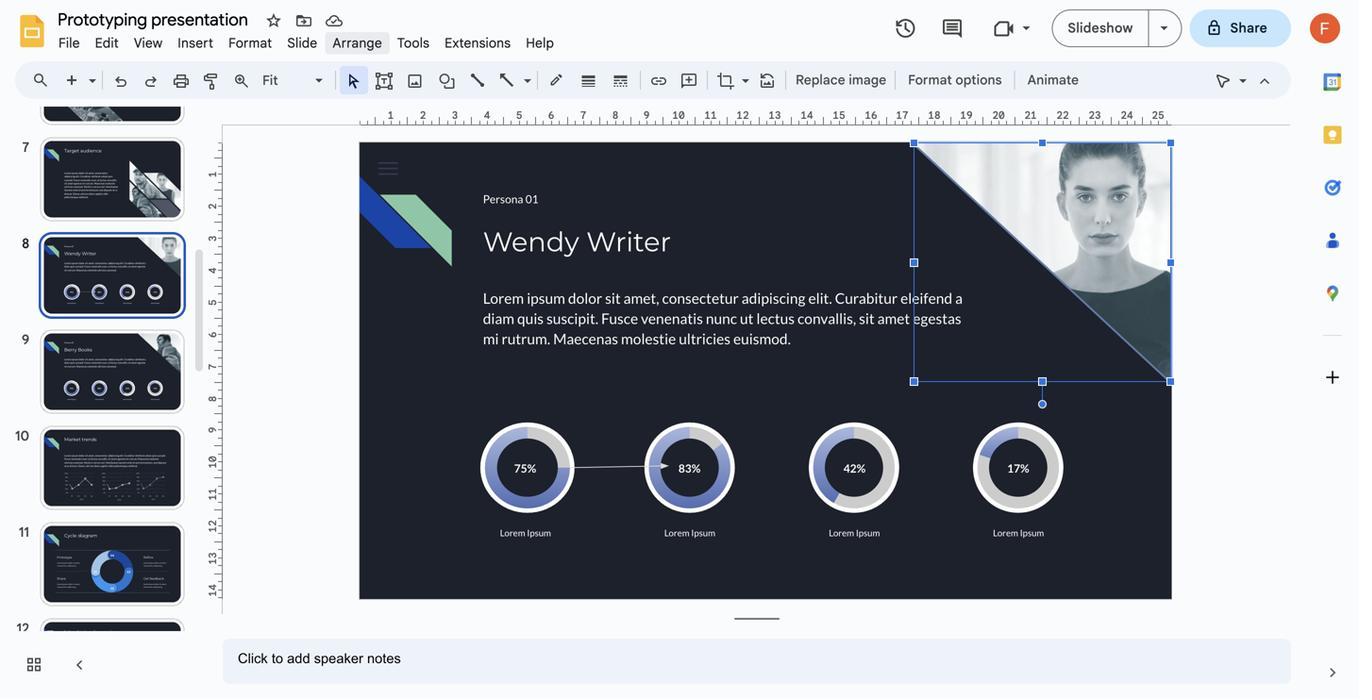Task type: vqa. For each thing, say whether or not it's contained in the screenshot.
TEXT FIELD within the 'Name Box (⌘ + J)' element
no



Task type: locate. For each thing, give the bounding box(es) containing it.
Menus field
[[24, 67, 65, 93]]

view menu item
[[126, 32, 170, 54]]

format down star option
[[229, 35, 272, 51]]

1 horizontal spatial format
[[908, 72, 953, 88]]

help menu item
[[519, 32, 562, 54]]

line weight option
[[578, 67, 600, 93]]

insert
[[178, 35, 214, 51]]

Zoom field
[[257, 67, 331, 95]]

arrange
[[333, 35, 382, 51]]

slideshow
[[1068, 20, 1134, 36]]

replace image
[[796, 72, 887, 88]]

0 vertical spatial format
[[229, 35, 272, 51]]

0 horizontal spatial format
[[229, 35, 272, 51]]

menu bar containing file
[[51, 25, 562, 56]]

animate button
[[1019, 66, 1088, 94]]

slide menu item
[[280, 32, 325, 54]]

menu bar
[[51, 25, 562, 56]]

tab list
[[1307, 56, 1360, 647]]

view
[[134, 35, 163, 51]]

format inside menu item
[[229, 35, 272, 51]]

application
[[0, 0, 1360, 700]]

Star checkbox
[[261, 8, 287, 34]]

extensions
[[445, 35, 511, 51]]

format inside button
[[908, 72, 953, 88]]

edit menu item
[[87, 32, 126, 54]]

format left options
[[908, 72, 953, 88]]

1 vertical spatial format
[[908, 72, 953, 88]]

insert menu item
[[170, 32, 221, 54]]

format
[[229, 35, 272, 51], [908, 72, 953, 88]]

tools
[[397, 35, 430, 51]]

slideshow button
[[1052, 9, 1150, 47]]

tools menu item
[[390, 32, 437, 54]]

application containing slideshow
[[0, 0, 1360, 700]]

replace image button
[[790, 66, 891, 94]]

navigation
[[0, 0, 230, 700]]

format for format options
[[908, 72, 953, 88]]

Zoom text field
[[260, 67, 313, 93]]

file
[[59, 35, 80, 51]]



Task type: describe. For each thing, give the bounding box(es) containing it.
share button
[[1190, 9, 1292, 47]]

format options
[[908, 72, 1002, 88]]

help
[[526, 35, 554, 51]]

line dash option
[[610, 67, 632, 93]]

options
[[956, 72, 1002, 88]]

file menu item
[[51, 32, 87, 54]]

format for format
[[229, 35, 272, 51]]

mode and view toolbar
[[1209, 61, 1280, 99]]

share
[[1231, 20, 1268, 36]]

menu bar inside menu bar banner
[[51, 25, 562, 56]]

menu bar banner
[[0, 0, 1360, 700]]

extensions menu item
[[437, 32, 519, 54]]

tab list inside menu bar banner
[[1307, 56, 1360, 647]]

main toolbar
[[56, 66, 1089, 95]]

format menu item
[[221, 32, 280, 54]]

replace
[[796, 72, 846, 88]]

shape image
[[437, 67, 458, 93]]

edit
[[95, 35, 119, 51]]

animate
[[1028, 72, 1079, 88]]

Rename text field
[[51, 8, 259, 30]]

format options button
[[900, 66, 1011, 94]]

border color: transparent image
[[546, 67, 568, 92]]

insert image image
[[405, 67, 426, 93]]

image
[[849, 72, 887, 88]]

slide
[[287, 35, 318, 51]]

presentation options image
[[1161, 26, 1169, 30]]

arrange menu item
[[325, 32, 390, 54]]



